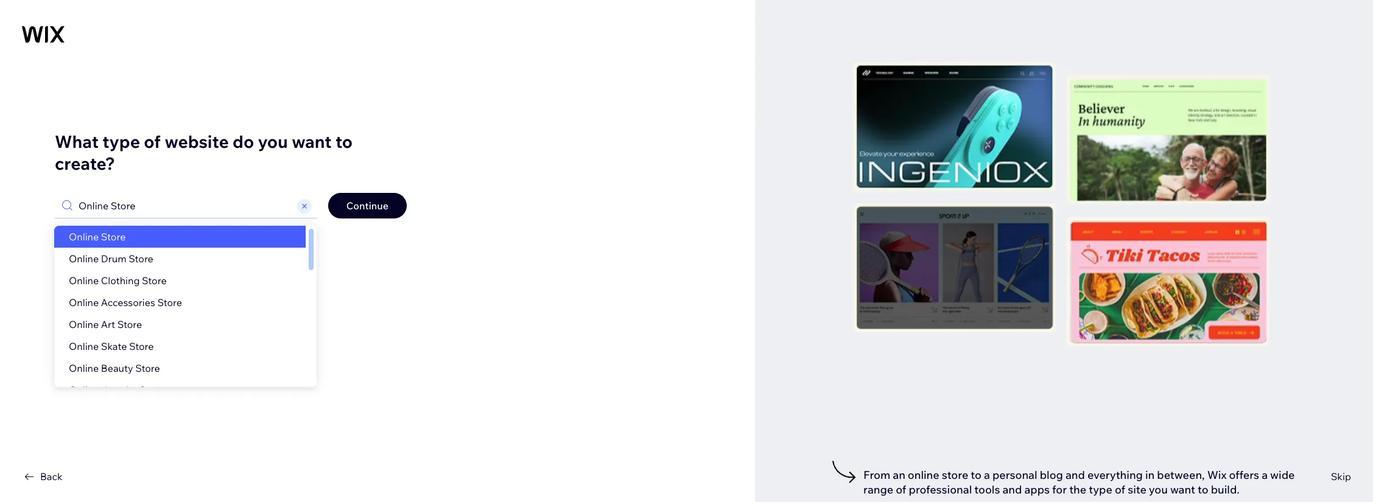 Task type: locate. For each thing, give the bounding box(es) containing it.
0 horizontal spatial want
[[292, 131, 332, 152]]

in
[[1146, 468, 1155, 483]]

4 online from the top
[[69, 297, 99, 309]]

store right accessories
[[157, 297, 182, 309]]

store for beauty
[[135, 362, 160, 375]]

range
[[864, 483, 894, 497]]

site
[[1128, 483, 1147, 497]]

an
[[893, 468, 906, 483]]

skate
[[101, 341, 127, 353]]

online
[[908, 468, 940, 483]]

2 a from the left
[[1262, 468, 1268, 483]]

online
[[69, 231, 99, 243], [69, 253, 99, 265], [69, 275, 99, 287], [69, 297, 99, 309], [69, 319, 99, 331], [69, 341, 99, 353], [69, 362, 99, 375], [69, 384, 99, 397]]

of
[[144, 131, 161, 152], [896, 483, 907, 497], [1115, 483, 1126, 497]]

you
[[258, 131, 288, 152], [1149, 483, 1168, 497]]

online beauty store
[[69, 362, 160, 375]]

0 horizontal spatial type
[[103, 131, 140, 152]]

a
[[984, 468, 990, 483], [1262, 468, 1268, 483]]

store right art
[[117, 319, 142, 331]]

8 online from the top
[[69, 384, 99, 397]]

store right beauty
[[135, 362, 160, 375]]

you down in
[[1149, 483, 1168, 497]]

store right jewelry
[[139, 384, 164, 397]]

beauty
[[101, 362, 133, 375]]

create?
[[55, 153, 115, 174]]

3 online from the top
[[69, 275, 99, 287]]

online for online store
[[69, 231, 99, 243]]

blog
[[1040, 468, 1064, 483]]

0 vertical spatial type
[[103, 131, 140, 152]]

store right drum on the left of the page
[[129, 253, 153, 265]]

professional
[[909, 483, 972, 497]]

a up tools
[[984, 468, 990, 483]]

type inside what type of website do you want to create?
[[103, 131, 140, 152]]

offers
[[1230, 468, 1260, 483]]

online inside option
[[69, 231, 99, 243]]

and
[[1066, 468, 1086, 483], [1003, 483, 1022, 497]]

online left skate
[[69, 341, 99, 353]]

a left wide
[[1262, 468, 1268, 483]]

online for online jewelry store
[[69, 384, 99, 397]]

7 online from the top
[[69, 362, 99, 375]]

to
[[336, 131, 353, 152], [971, 468, 982, 483], [1198, 483, 1209, 497]]

0 vertical spatial you
[[258, 131, 288, 152]]

Search for your business or site type field
[[75, 194, 295, 218]]

0 horizontal spatial of
[[144, 131, 161, 152]]

store right clothing
[[142, 275, 167, 287]]

wix
[[1208, 468, 1227, 483]]

art
[[101, 319, 115, 331]]

online for online drum store
[[69, 253, 99, 265]]

drum
[[101, 253, 127, 265]]

everything
[[1088, 468, 1143, 483]]

1 vertical spatial you
[[1149, 483, 1168, 497]]

0 vertical spatial and
[[1066, 468, 1086, 483]]

store right skate
[[129, 341, 154, 353]]

skip button
[[1332, 470, 1352, 484]]

online down online store
[[69, 253, 99, 265]]

of left website at the top left of page
[[144, 131, 161, 152]]

you right do on the left
[[258, 131, 288, 152]]

online left jewelry
[[69, 384, 99, 397]]

5 online from the top
[[69, 319, 99, 331]]

online left art
[[69, 319, 99, 331]]

0 vertical spatial to
[[336, 131, 353, 152]]

6 online from the top
[[69, 341, 99, 353]]

continue button
[[328, 193, 407, 219]]

0 vertical spatial want
[[292, 131, 332, 152]]

website
[[165, 131, 229, 152]]

online drum store
[[69, 253, 153, 265]]

store up drum on the left of the page
[[101, 231, 126, 243]]

2 horizontal spatial of
[[1115, 483, 1126, 497]]

0 horizontal spatial you
[[258, 131, 288, 152]]

0 horizontal spatial a
[[984, 468, 990, 483]]

and up the
[[1066, 468, 1086, 483]]

from
[[864, 468, 891, 483]]

clothing
[[101, 275, 140, 287]]

online store
[[69, 231, 126, 243]]

store for accessories
[[157, 297, 182, 309]]

1 vertical spatial want
[[1171, 483, 1196, 497]]

online skate store
[[69, 341, 154, 353]]

online for online skate store
[[69, 341, 99, 353]]

type up create?
[[103, 131, 140, 152]]

0 horizontal spatial to
[[336, 131, 353, 152]]

1 vertical spatial type
[[1089, 483, 1113, 497]]

1 a from the left
[[984, 468, 990, 483]]

and down personal
[[1003, 483, 1022, 497]]

online left beauty
[[69, 362, 99, 375]]

want
[[292, 131, 332, 152], [1171, 483, 1196, 497]]

store inside option
[[101, 231, 126, 243]]

list box
[[54, 226, 317, 401]]

of down everything
[[1115, 483, 1126, 497]]

online jewelry store
[[69, 384, 164, 397]]

online up the online art store
[[69, 297, 99, 309]]

1 horizontal spatial type
[[1089, 483, 1113, 497]]

between,
[[1158, 468, 1205, 483]]

of down an
[[896, 483, 907, 497]]

2 vertical spatial to
[[1198, 483, 1209, 497]]

store for jewelry
[[139, 384, 164, 397]]

1 horizontal spatial want
[[1171, 483, 1196, 497]]

2 online from the top
[[69, 253, 99, 265]]

store for clothing
[[142, 275, 167, 287]]

1 horizontal spatial to
[[971, 468, 982, 483]]

you inside from an online store to a personal blog and everything in between, wix offers a wide range of professional tools and apps for the type of site you want to build.
[[1149, 483, 1168, 497]]

type
[[103, 131, 140, 152], [1089, 483, 1113, 497]]

online store option
[[54, 226, 306, 248]]

store
[[101, 231, 126, 243], [129, 253, 153, 265], [142, 275, 167, 287], [157, 297, 182, 309], [117, 319, 142, 331], [129, 341, 154, 353], [135, 362, 160, 375], [139, 384, 164, 397]]

you inside what type of website do you want to create?
[[258, 131, 288, 152]]

online up online drum store
[[69, 231, 99, 243]]

1 online from the top
[[69, 231, 99, 243]]

tools
[[975, 483, 1001, 497]]

1 horizontal spatial a
[[1262, 468, 1268, 483]]

1 vertical spatial and
[[1003, 483, 1022, 497]]

online art store
[[69, 319, 142, 331]]

1 horizontal spatial you
[[1149, 483, 1168, 497]]

type down everything
[[1089, 483, 1113, 497]]

online down online drum store
[[69, 275, 99, 287]]



Task type: vqa. For each thing, say whether or not it's contained in the screenshot.
Enterprise
no



Task type: describe. For each thing, give the bounding box(es) containing it.
apps
[[1025, 483, 1050, 497]]

1 vertical spatial to
[[971, 468, 982, 483]]

back
[[40, 471, 63, 483]]

to inside what type of website do you want to create?
[[336, 131, 353, 152]]

the
[[1070, 483, 1087, 497]]

0 horizontal spatial and
[[1003, 483, 1022, 497]]

want inside from an online store to a personal blog and everything in between, wix offers a wide range of professional tools and apps for the type of site you want to build.
[[1171, 483, 1196, 497]]

build.
[[1211, 483, 1240, 497]]

online for online beauty store
[[69, 362, 99, 375]]

list box containing online store
[[54, 226, 317, 401]]

online for online clothing store
[[69, 275, 99, 287]]

jewelry
[[101, 384, 137, 397]]

do
[[233, 131, 254, 152]]

store for skate
[[129, 341, 154, 353]]

what type of website do you want to create?
[[55, 131, 353, 174]]

skip
[[1332, 471, 1352, 483]]

store
[[942, 468, 969, 483]]

type inside from an online store to a personal blog and everything in between, wix offers a wide range of professional tools and apps for the type of site you want to build.
[[1089, 483, 1113, 497]]

accessories
[[101, 297, 155, 309]]

online accessories store
[[69, 297, 182, 309]]

store for drum
[[129, 253, 153, 265]]

from an online store to a personal blog and everything in between, wix offers a wide range of professional tools and apps for the type of site you want to build.
[[864, 468, 1295, 497]]

store for art
[[117, 319, 142, 331]]

1 horizontal spatial and
[[1066, 468, 1086, 483]]

online clothing store
[[69, 275, 167, 287]]

back button
[[22, 470, 63, 484]]

want inside what type of website do you want to create?
[[292, 131, 332, 152]]

what
[[55, 131, 99, 152]]

for
[[1053, 483, 1067, 497]]

of inside what type of website do you want to create?
[[144, 131, 161, 152]]

wide
[[1271, 468, 1295, 483]]

2 horizontal spatial to
[[1198, 483, 1209, 497]]

personal
[[993, 468, 1038, 483]]

online for online accessories store
[[69, 297, 99, 309]]

1 horizontal spatial of
[[896, 483, 907, 497]]

continue
[[347, 200, 389, 212]]

online for online art store
[[69, 319, 99, 331]]



